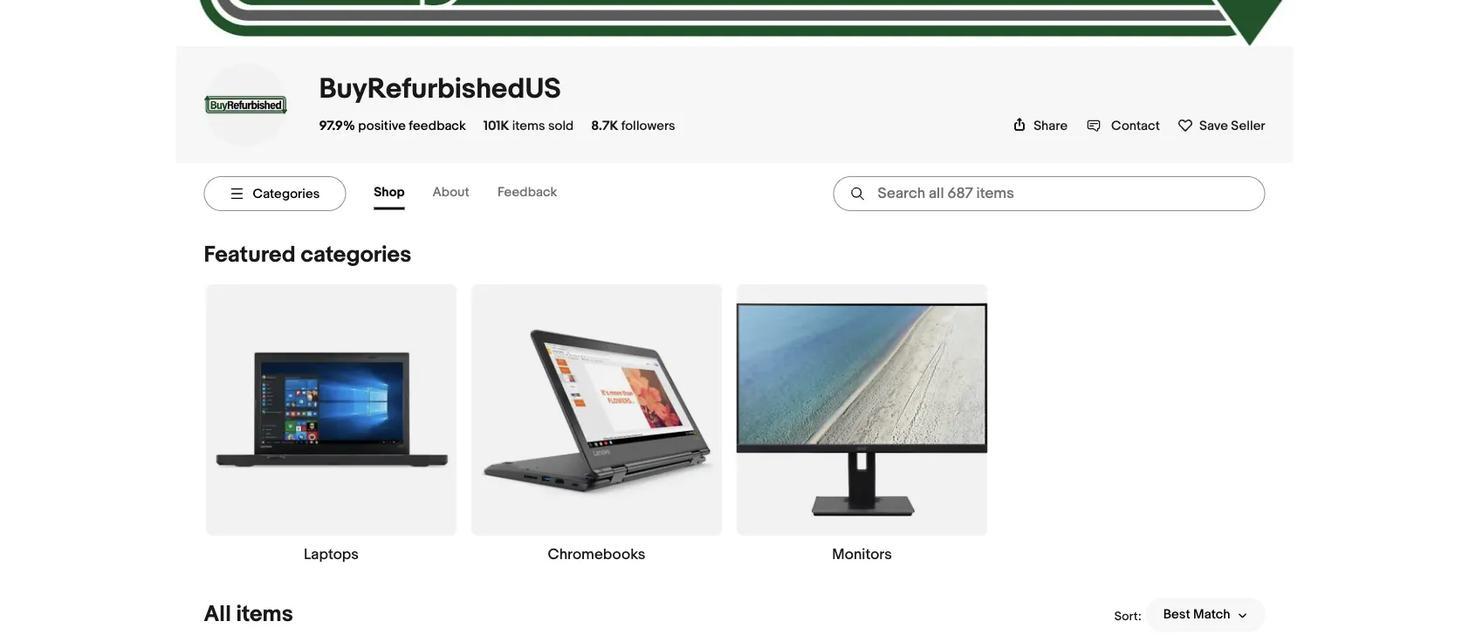 Task type: locate. For each thing, give the bounding box(es) containing it.
0 vertical spatial items
[[512, 118, 545, 134]]

97.9%
[[319, 118, 355, 134]]

categories button
[[204, 176, 346, 211]]

0 horizontal spatial items
[[236, 601, 293, 628]]

tab list containing shop
[[374, 178, 585, 210]]

about
[[433, 185, 469, 200]]

8.7k
[[591, 118, 618, 134]]

buyrefurbishedus image
[[204, 63, 288, 147]]

chromebooks
[[548, 546, 646, 564]]

positive
[[358, 118, 406, 134]]

items for all
[[236, 601, 293, 628]]

97.9% positive feedback
[[319, 118, 466, 134]]

1 vertical spatial items
[[236, 601, 293, 628]]

seller
[[1231, 118, 1266, 134]]

contact link
[[1087, 118, 1160, 134]]

8.7k followers
[[591, 118, 675, 134]]

best match button
[[1146, 598, 1266, 633]]

101k items sold
[[484, 118, 574, 134]]

featured
[[204, 242, 296, 269]]

save seller
[[1200, 118, 1266, 134]]

save
[[1200, 118, 1228, 134]]

tab list
[[374, 178, 585, 210]]

items right all
[[236, 601, 293, 628]]

1 horizontal spatial items
[[512, 118, 545, 134]]

best
[[1163, 607, 1191, 623]]

items
[[512, 118, 545, 134], [236, 601, 293, 628]]

share
[[1034, 118, 1068, 134]]

laptops
[[304, 546, 359, 564]]

save seller button
[[1178, 114, 1266, 134]]

items left sold
[[512, 118, 545, 134]]

Search all 687 items field
[[833, 176, 1266, 211]]



Task type: vqa. For each thing, say whether or not it's contained in the screenshot.
'Search all 687 items' field
yes



Task type: describe. For each thing, give the bounding box(es) containing it.
all
[[204, 601, 231, 628]]

featured categories
[[204, 242, 412, 269]]

101k
[[484, 118, 509, 134]]

buyrefurbishedus link
[[319, 72, 561, 106]]

items for 101k
[[512, 118, 545, 134]]

chromebooks button
[[471, 285, 722, 565]]

sold
[[548, 118, 574, 134]]

shop
[[374, 185, 405, 200]]

followers
[[621, 118, 675, 134]]

best match
[[1163, 607, 1231, 623]]

buyrefurbishedus
[[319, 72, 561, 106]]

monitors button
[[736, 285, 988, 565]]

categories
[[301, 242, 412, 269]]

all items
[[204, 601, 293, 628]]

feedback
[[498, 185, 557, 200]]

sort:
[[1115, 610, 1142, 624]]

contact
[[1112, 118, 1160, 134]]

match
[[1194, 607, 1231, 623]]

monitors
[[832, 546, 892, 564]]

laptops button
[[206, 285, 457, 565]]

feedback
[[409, 118, 466, 134]]

categories
[[253, 186, 320, 202]]

share button
[[1013, 118, 1068, 134]]



